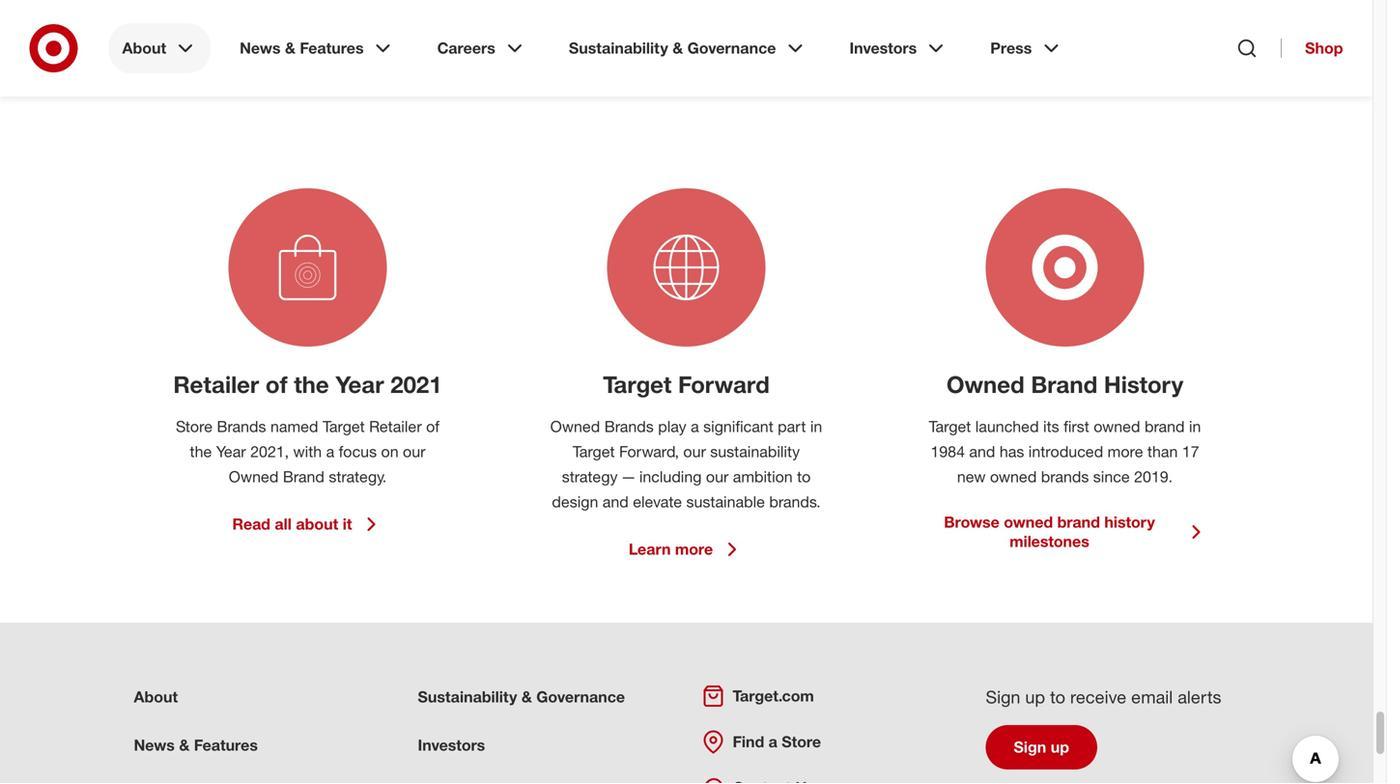 Task type: describe. For each thing, give the bounding box(es) containing it.
a inside the store brands named target retailer of the year 2021, with a focus on our owned brand strategy.
[[326, 443, 335, 462]]

than
[[1148, 443, 1179, 462]]

store inside 'link'
[[782, 733, 822, 752]]

target up play
[[603, 371, 672, 399]]

0 vertical spatial about link
[[109, 23, 211, 73]]

1 vertical spatial investors link
[[418, 737, 485, 755]]

brand inside the store brands named target retailer of the year 2021, with a focus on our owned brand strategy.
[[283, 468, 325, 487]]

strategy.
[[329, 468, 387, 487]]

elevate
[[633, 493, 682, 512]]

news for sustainability & governance
[[134, 737, 175, 755]]

1984
[[931, 443, 966, 462]]

sign for sign up
[[1014, 738, 1047, 757]]

design
[[552, 493, 599, 512]]

find a store link
[[702, 731, 822, 754]]

year inside the store brands named target retailer of the year 2021, with a focus on our owned brand strategy.
[[216, 443, 246, 462]]

owned brands play a significant part in target forward, our sustainability strategy — including our ambition to design and elevate sustainable brands.
[[551, 418, 823, 512]]

learn
[[629, 540, 671, 559]]

2019.
[[1135, 468, 1173, 487]]

find a store
[[733, 733, 822, 752]]

brands.
[[770, 493, 821, 512]]

cube
[[975, 27, 1014, 46]]

owned for owned brands play a significant part in target forward, our sustainability strategy — including our ambition to design and elevate sustainable brands.
[[551, 418, 600, 436]]

wine
[[934, 27, 970, 46]]

introduced
[[1029, 443, 1104, 462]]

play
[[658, 418, 687, 436]]

features for careers
[[300, 39, 364, 58]]

sustainability & governance for bottommost sustainability & governance link
[[418, 688, 625, 707]]

retailer of the year 2021
[[173, 371, 442, 399]]

careers link
[[424, 23, 540, 73]]

milestones
[[1010, 533, 1090, 551]]

it
[[343, 515, 352, 534]]

retailer inside the store brands named target retailer of the year 2021, with a focus on our owned brand strategy.
[[369, 418, 422, 436]]

governance for bottommost sustainability & governance link
[[537, 688, 625, 707]]

brand inside browse owned brand history milestones
[[1058, 513, 1101, 532]]

in for owned brand history
[[1190, 418, 1202, 436]]

sustainable
[[687, 493, 765, 512]]

target inside owned brands play a significant part in target forward, our sustainability strategy — including our ambition to design and elevate sustainable brands.
[[573, 443, 615, 462]]

—
[[622, 468, 635, 487]]

has
[[1000, 443, 1025, 462]]

find
[[733, 733, 765, 752]]

owned brand history
[[947, 371, 1184, 399]]

target launched its first owned brand in 1984 and has introduced more than 17 new owned brands since 2019.
[[929, 418, 1202, 487]]

about
[[296, 515, 339, 534]]

read all about it link
[[232, 513, 383, 536]]

brand inside target launched its first owned brand in 1984 and has introduced more than 17 new owned brands since 2019.
[[1145, 418, 1185, 436]]

1 vertical spatial owned
[[991, 468, 1037, 487]]

1 vertical spatial sustainability & governance link
[[418, 688, 625, 707]]

our up sustainable
[[706, 468, 729, 487]]

up for sign up
[[1051, 738, 1070, 757]]

forward,
[[620, 443, 679, 462]]

the inside the store brands named target retailer of the year 2021, with a focus on our owned brand strategy.
[[190, 443, 212, 462]]

brands
[[1042, 468, 1090, 487]]

and inside owned brands play a significant part in target forward, our sustainability strategy — including our ambition to design and elevate sustainable brands.
[[603, 493, 629, 512]]

history
[[1105, 371, 1184, 399]]

sign up link
[[986, 726, 1098, 770]]

forward
[[679, 371, 770, 399]]

focus
[[339, 443, 377, 462]]

sustainability for the top sustainability & governance link
[[569, 39, 669, 58]]

new
[[958, 468, 986, 487]]

0 vertical spatial sustainability & governance link
[[556, 23, 821, 73]]

news & features for sustainability & governance
[[134, 737, 258, 755]]

1 horizontal spatial investors link
[[836, 23, 962, 73]]

ambition
[[733, 468, 793, 487]]

sign up
[[1014, 738, 1070, 757]]

our down play
[[684, 443, 706, 462]]

receive
[[1071, 687, 1127, 708]]

1 horizontal spatial year
[[336, 371, 384, 399]]

features for sustainability & governance
[[194, 737, 258, 755]]

target.com link
[[702, 685, 814, 708]]

0 horizontal spatial retailer
[[173, 371, 259, 399]]

0 vertical spatial owned
[[1094, 418, 1141, 436]]

about for the bottom the about link
[[134, 688, 178, 707]]

17
[[1183, 443, 1200, 462]]

on
[[381, 443, 399, 462]]



Task type: locate. For each thing, give the bounding box(es) containing it.
0 vertical spatial to
[[797, 468, 811, 487]]

1 horizontal spatial more
[[1108, 443, 1144, 462]]

including
[[640, 468, 702, 487]]

1 horizontal spatial brand
[[1032, 371, 1098, 399]]

up for sign up to receive email alerts
[[1026, 687, 1046, 708]]

store inside the store brands named target retailer of the year 2021, with a focus on our owned brand strategy.
[[176, 418, 213, 436]]

brands up the forward,
[[605, 418, 654, 436]]

news for careers
[[240, 39, 281, 58]]

owned
[[1094, 418, 1141, 436], [991, 468, 1037, 487], [1004, 513, 1054, 532]]

owned up milestones
[[1004, 513, 1054, 532]]

brand down with
[[283, 468, 325, 487]]

sign for sign up to receive email alerts
[[986, 687, 1021, 708]]

with
[[293, 443, 322, 462]]

up down sign up to receive email alerts
[[1051, 738, 1070, 757]]

a right 'find'
[[769, 733, 778, 752]]

in inside owned brands play a significant part in target forward, our sustainability strategy — including our ambition to design and elevate sustainable brands.
[[811, 418, 823, 436]]

1 horizontal spatial a
[[691, 418, 699, 436]]

shop
[[892, 27, 930, 46], [1306, 39, 1344, 58]]

shop for shop wine cube
[[892, 27, 930, 46]]

0 vertical spatial news & features
[[240, 39, 364, 58]]

sustainability
[[711, 443, 800, 462]]

to up 'brands.'
[[797, 468, 811, 487]]

a inside owned brands play a significant part in target forward, our sustainability strategy — including our ambition to design and elevate sustainable brands.
[[691, 418, 699, 436]]

1 horizontal spatial owned
[[551, 418, 600, 436]]

a
[[691, 418, 699, 436], [326, 443, 335, 462], [769, 733, 778, 752]]

of down the 2021 at left
[[426, 418, 440, 436]]

retailer up on
[[369, 418, 422, 436]]

0 horizontal spatial the
[[190, 443, 212, 462]]

year left the 2021 at left
[[336, 371, 384, 399]]

owned inside browse owned brand history milestones
[[1004, 513, 1054, 532]]

brands inside owned brands play a significant part in target forward, our sustainability strategy — including our ambition to design and elevate sustainable brands.
[[605, 418, 654, 436]]

investors link
[[836, 23, 962, 73], [418, 737, 485, 755]]

alerts
[[1178, 687, 1222, 708]]

0 vertical spatial sustainability
[[569, 39, 669, 58]]

1 horizontal spatial up
[[1051, 738, 1070, 757]]

1 horizontal spatial the
[[294, 371, 329, 399]]

0 horizontal spatial governance
[[537, 688, 625, 707]]

news & features link
[[226, 23, 408, 73], [134, 737, 258, 755]]

sustainability & governance link
[[556, 23, 821, 73], [418, 688, 625, 707]]

read
[[232, 515, 271, 534]]

0 vertical spatial retailer
[[173, 371, 259, 399]]

0 vertical spatial owned
[[947, 371, 1025, 399]]

0 vertical spatial investors
[[850, 39, 917, 58]]

0 vertical spatial year
[[336, 371, 384, 399]]

of up named
[[266, 371, 288, 399]]

sign up to receive email alerts
[[986, 687, 1222, 708]]

and inside target launched its first owned brand in 1984 and has introduced more than 17 new owned brands since 2019.
[[970, 443, 996, 462]]

brand up milestones
[[1058, 513, 1101, 532]]

and down —
[[603, 493, 629, 512]]

browse owned brand history milestones
[[944, 513, 1156, 551]]

0 vertical spatial about
[[122, 39, 166, 58]]

owned down 2021, at the left of the page
[[229, 468, 279, 487]]

0 vertical spatial up
[[1026, 687, 1046, 708]]

read all about it
[[232, 515, 352, 534]]

0 vertical spatial and
[[970, 443, 996, 462]]

0 vertical spatial features
[[300, 39, 364, 58]]

2 brands from the left
[[605, 418, 654, 436]]

1 vertical spatial owned
[[551, 418, 600, 436]]

brand
[[1032, 371, 1098, 399], [283, 468, 325, 487]]

target inside target launched its first owned brand in 1984 and has introduced more than 17 new owned brands since 2019.
[[929, 418, 972, 436]]

0 horizontal spatial brand
[[1058, 513, 1101, 532]]

0 horizontal spatial of
[[266, 371, 288, 399]]

of inside the store brands named target retailer of the year 2021, with a focus on our owned brand strategy.
[[426, 418, 440, 436]]

part
[[778, 418, 806, 436]]

0 vertical spatial the
[[294, 371, 329, 399]]

owned inside the store brands named target retailer of the year 2021, with a focus on our owned brand strategy.
[[229, 468, 279, 487]]

all
[[275, 515, 292, 534]]

named
[[271, 418, 318, 436]]

browse owned brand history milestones link
[[923, 513, 1209, 552]]

1 vertical spatial sustainability
[[418, 688, 517, 707]]

owned for owned brand history
[[947, 371, 1025, 399]]

2 in from the left
[[1190, 418, 1202, 436]]

1 horizontal spatial store
[[782, 733, 822, 752]]

a inside 'link'
[[769, 733, 778, 752]]

1 vertical spatial of
[[426, 418, 440, 436]]

&
[[285, 39, 296, 58], [673, 39, 683, 58], [522, 688, 532, 707], [179, 737, 190, 755]]

more
[[1108, 443, 1144, 462], [675, 540, 713, 559]]

1 horizontal spatial investors
[[850, 39, 917, 58]]

year left 2021, at the left of the page
[[216, 443, 246, 462]]

2 horizontal spatial owned
[[947, 371, 1025, 399]]

0 horizontal spatial owned
[[229, 468, 279, 487]]

1 horizontal spatial shop
[[1306, 39, 1344, 58]]

to left receive
[[1051, 687, 1066, 708]]

the left 2021, at the left of the page
[[190, 443, 212, 462]]

and up new
[[970, 443, 996, 462]]

2 vertical spatial owned
[[1004, 513, 1054, 532]]

sustainability & governance for the top sustainability & governance link
[[569, 39, 777, 58]]

1 horizontal spatial to
[[1051, 687, 1066, 708]]

brand
[[1145, 418, 1185, 436], [1058, 513, 1101, 532]]

1 vertical spatial and
[[603, 493, 629, 512]]

press link
[[977, 23, 1077, 73]]

1 vertical spatial a
[[326, 443, 335, 462]]

0 horizontal spatial up
[[1026, 687, 1046, 708]]

target.com
[[733, 687, 814, 706]]

news & features link for careers
[[226, 23, 408, 73]]

press
[[991, 39, 1033, 58]]

0 vertical spatial brand
[[1145, 418, 1185, 436]]

sign down sign up to receive email alerts
[[1014, 738, 1047, 757]]

sustainability
[[569, 39, 669, 58], [418, 688, 517, 707]]

up up sign up
[[1026, 687, 1046, 708]]

0 horizontal spatial store
[[176, 418, 213, 436]]

brands inside the store brands named target retailer of the year 2021, with a focus on our owned brand strategy.
[[217, 418, 266, 436]]

0 vertical spatial sign
[[986, 687, 1021, 708]]

governance for the top sustainability & governance link
[[688, 39, 777, 58]]

launched
[[976, 418, 1040, 436]]

1 vertical spatial sign
[[1014, 738, 1047, 757]]

owned up launched
[[947, 371, 1025, 399]]

0 vertical spatial governance
[[688, 39, 777, 58]]

2 vertical spatial a
[[769, 733, 778, 752]]

1 vertical spatial news & features link
[[134, 737, 258, 755]]

store
[[176, 418, 213, 436], [782, 733, 822, 752]]

more up since
[[1108, 443, 1144, 462]]

1 horizontal spatial governance
[[688, 39, 777, 58]]

learn more
[[629, 540, 713, 559]]

about for the topmost the about link
[[122, 39, 166, 58]]

0 horizontal spatial to
[[797, 468, 811, 487]]

history
[[1105, 513, 1156, 532]]

to inside owned brands play a significant part in target forward, our sustainability strategy — including our ambition to design and elevate sustainable brands.
[[797, 468, 811, 487]]

significant
[[704, 418, 774, 436]]

0 horizontal spatial more
[[675, 540, 713, 559]]

1 vertical spatial store
[[782, 733, 822, 752]]

brands up 2021, at the left of the page
[[217, 418, 266, 436]]

about link
[[109, 23, 211, 73], [134, 688, 178, 707]]

investors
[[850, 39, 917, 58], [418, 737, 485, 755]]

2021,
[[250, 443, 289, 462]]

0 vertical spatial investors link
[[836, 23, 962, 73]]

strategy
[[562, 468, 618, 487]]

0 horizontal spatial news
[[134, 737, 175, 755]]

and
[[970, 443, 996, 462], [603, 493, 629, 512]]

store brands named target retailer of the year 2021, with a focus on our owned brand strategy.
[[176, 418, 440, 487]]

in up 17
[[1190, 418, 1202, 436]]

shop wine cube
[[892, 27, 1014, 46]]

0 horizontal spatial and
[[603, 493, 629, 512]]

since
[[1094, 468, 1130, 487]]

in inside target launched its first owned brand in 1984 and has introduced more than 17 new owned brands since 2019.
[[1190, 418, 1202, 436]]

1 horizontal spatial of
[[426, 418, 440, 436]]

sustainability for bottommost sustainability & governance link
[[418, 688, 517, 707]]

2 horizontal spatial a
[[769, 733, 778, 752]]

about
[[122, 39, 166, 58], [134, 688, 178, 707]]

2021
[[391, 371, 442, 399]]

target forward
[[603, 371, 770, 399]]

up
[[1026, 687, 1046, 708], [1051, 738, 1070, 757]]

in right "part"
[[811, 418, 823, 436]]

brands
[[217, 418, 266, 436], [605, 418, 654, 436]]

0 vertical spatial news & features link
[[226, 23, 408, 73]]

0 horizontal spatial sustainability
[[418, 688, 517, 707]]

to
[[797, 468, 811, 487], [1051, 687, 1066, 708]]

0 horizontal spatial brand
[[283, 468, 325, 487]]

browse
[[944, 513, 1000, 532]]

1 vertical spatial governance
[[537, 688, 625, 707]]

1 horizontal spatial brand
[[1145, 418, 1185, 436]]

sign up sign up
[[986, 687, 1021, 708]]

owned inside owned brands play a significant part in target forward, our sustainability strategy — including our ambition to design and elevate sustainable brands.
[[551, 418, 600, 436]]

1 vertical spatial up
[[1051, 738, 1070, 757]]

0 vertical spatial more
[[1108, 443, 1144, 462]]

0 horizontal spatial brands
[[217, 418, 266, 436]]

in
[[811, 418, 823, 436], [1190, 418, 1202, 436]]

target
[[603, 371, 672, 399], [323, 418, 365, 436], [929, 418, 972, 436], [573, 443, 615, 462]]

1 vertical spatial news & features
[[134, 737, 258, 755]]

news & features link for sustainability & governance
[[134, 737, 258, 755]]

1 horizontal spatial sustainability
[[569, 39, 669, 58]]

its
[[1044, 418, 1060, 436]]

features
[[300, 39, 364, 58], [194, 737, 258, 755]]

1 horizontal spatial and
[[970, 443, 996, 462]]

0 horizontal spatial a
[[326, 443, 335, 462]]

in for target forward
[[811, 418, 823, 436]]

brands for retailer
[[217, 418, 266, 436]]

0 horizontal spatial year
[[216, 443, 246, 462]]

0 vertical spatial sustainability & governance
[[569, 39, 777, 58]]

1 vertical spatial retailer
[[369, 418, 422, 436]]

governance
[[688, 39, 777, 58], [537, 688, 625, 707]]

1 vertical spatial sustainability & governance
[[418, 688, 625, 707]]

careers
[[437, 39, 496, 58]]

0 horizontal spatial features
[[194, 737, 258, 755]]

0 vertical spatial a
[[691, 418, 699, 436]]

1 horizontal spatial features
[[300, 39, 364, 58]]

target up strategy
[[573, 443, 615, 462]]

target up focus
[[323, 418, 365, 436]]

news
[[240, 39, 281, 58], [134, 737, 175, 755]]

owned down "has"
[[991, 468, 1037, 487]]

1 vertical spatial brand
[[283, 468, 325, 487]]

sustainability & governance
[[569, 39, 777, 58], [418, 688, 625, 707]]

1 brands from the left
[[217, 418, 266, 436]]

0 horizontal spatial investors
[[418, 737, 485, 755]]

1 horizontal spatial retailer
[[369, 418, 422, 436]]

0 vertical spatial brand
[[1032, 371, 1098, 399]]

year
[[336, 371, 384, 399], [216, 443, 246, 462]]

owned right first
[[1094, 418, 1141, 436]]

of
[[266, 371, 288, 399], [426, 418, 440, 436]]

learn more link
[[629, 538, 744, 562]]

1 in from the left
[[811, 418, 823, 436]]

brands for target
[[605, 418, 654, 436]]

1 horizontal spatial in
[[1190, 418, 1202, 436]]

1 vertical spatial brand
[[1058, 513, 1101, 532]]

1 vertical spatial about link
[[134, 688, 178, 707]]

retailer up 2021, at the left of the page
[[173, 371, 259, 399]]

0 horizontal spatial in
[[811, 418, 823, 436]]

more inside target launched its first owned brand in 1984 and has introduced more than 17 new owned brands since 2019.
[[1108, 443, 1144, 462]]

1 horizontal spatial brands
[[605, 418, 654, 436]]

shop wine cube link
[[892, 27, 1037, 46]]

1 vertical spatial news
[[134, 737, 175, 755]]

0 horizontal spatial shop
[[892, 27, 930, 46]]

more right learn
[[675, 540, 713, 559]]

shop link
[[1282, 39, 1344, 58]]

1 vertical spatial the
[[190, 443, 212, 462]]

0 vertical spatial news
[[240, 39, 281, 58]]

0 vertical spatial of
[[266, 371, 288, 399]]

brand up than on the bottom right of the page
[[1145, 418, 1185, 436]]

our inside the store brands named target retailer of the year 2021, with a focus on our owned brand strategy.
[[403, 443, 426, 462]]

shop for shop link
[[1306, 39, 1344, 58]]

1 vertical spatial investors
[[418, 737, 485, 755]]

a right with
[[326, 443, 335, 462]]

1 vertical spatial to
[[1051, 687, 1066, 708]]

1 vertical spatial about
[[134, 688, 178, 707]]

retailer
[[173, 371, 259, 399], [369, 418, 422, 436]]

target inside the store brands named target retailer of the year 2021, with a focus on our owned brand strategy.
[[323, 418, 365, 436]]

email
[[1132, 687, 1174, 708]]

news & features for careers
[[240, 39, 364, 58]]

brand up first
[[1032, 371, 1098, 399]]

more inside learn more link
[[675, 540, 713, 559]]

2 vertical spatial owned
[[229, 468, 279, 487]]

1 vertical spatial year
[[216, 443, 246, 462]]

target up 1984
[[929, 418, 972, 436]]

1 vertical spatial features
[[194, 737, 258, 755]]

a right play
[[691, 418, 699, 436]]

the up named
[[294, 371, 329, 399]]

first
[[1064, 418, 1090, 436]]

0 horizontal spatial investors link
[[418, 737, 485, 755]]

the
[[294, 371, 329, 399], [190, 443, 212, 462]]

owned up strategy
[[551, 418, 600, 436]]

news & features
[[240, 39, 364, 58], [134, 737, 258, 755]]

owned
[[947, 371, 1025, 399], [551, 418, 600, 436], [229, 468, 279, 487]]

our right on
[[403, 443, 426, 462]]



Task type: vqa. For each thing, say whether or not it's contained in the screenshot.


